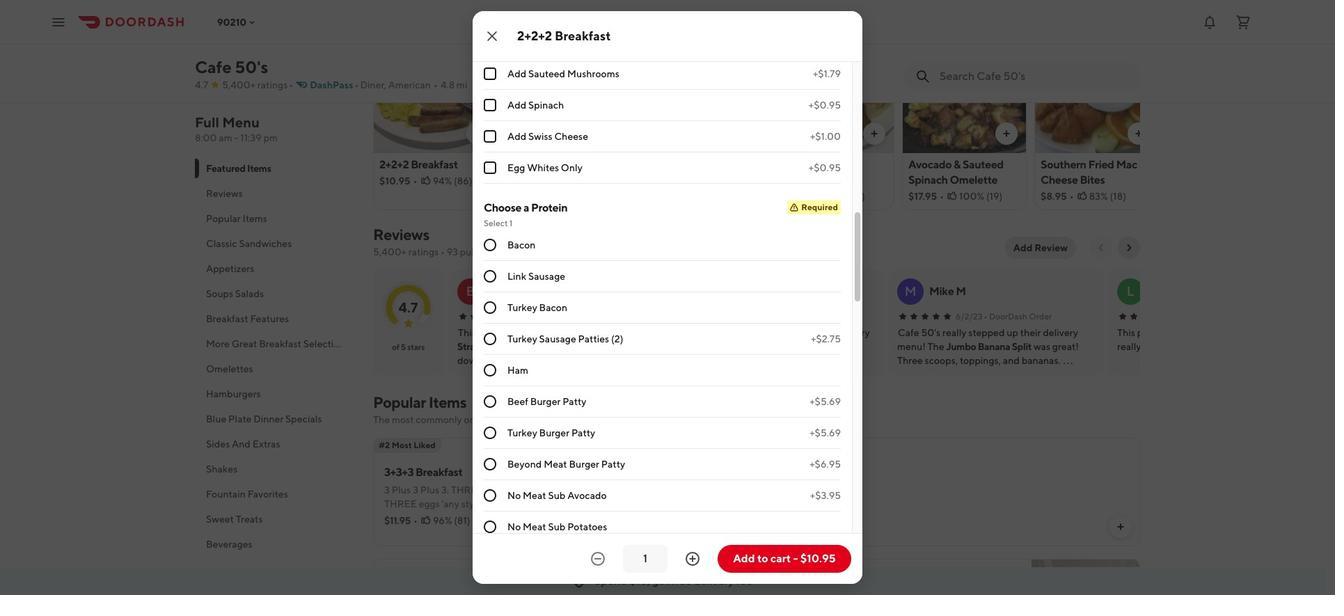 Task type: vqa. For each thing, say whether or not it's contained in the screenshot.


Task type: locate. For each thing, give the bounding box(es) containing it.
m left mike
[[905, 284, 916, 299]]

southern for southern fried mac & cheese bites
[[1041, 158, 1086, 171]]

sausage for link
[[528, 271, 565, 282]]

previous image
[[1096, 242, 1107, 253]]

fountain favorites
[[206, 489, 288, 500]]

1 horizontal spatial 3
[[413, 485, 418, 496]]

bacon up turkey sausage patties (2)
[[539, 302, 567, 313]]

ham
[[507, 365, 528, 376]]

1 vertical spatial avocado
[[567, 490, 607, 501]]

southern up $18.95
[[776, 158, 822, 171]]

1 vertical spatial style
[[822, 581, 847, 595]]

83% for chicken
[[562, 191, 581, 202]]

• doordash order up turkey sausage patties (2)
[[544, 311, 612, 322]]

fried inside 'southern fried mac & cheese bites'
[[1088, 158, 1114, 171]]

dinner up extras
[[254, 414, 284, 425]]

avocado up potatoes
[[567, 490, 607, 501]]

popular up most at bottom left
[[373, 393, 426, 411]]

more great breakfast selections
[[206, 338, 349, 349]]

+$1.00 for add jack cheese
[[810, 6, 841, 17]]

None radio
[[484, 333, 496, 345]]

0 horizontal spatial 2+2+2  breakfast
[[379, 158, 458, 171]]

meat
[[544, 459, 567, 470], [523, 490, 546, 501], [523, 522, 546, 533]]

most right #2 at the bottom
[[392, 440, 412, 450]]

items up commonly
[[429, 393, 466, 411]]

• inside reviews 5,400+ ratings • 93 public reviews
[[441, 246, 445, 258]]

4.7 down cafe
[[195, 79, 208, 90]]

featured items down 11:39
[[206, 163, 271, 174]]

2 horizontal spatial three
[[580, 485, 612, 496]]

featured items heading
[[373, 8, 490, 31]]

1 vertical spatial spinach
[[908, 173, 948, 187]]

$11.95
[[512, 191, 540, 202], [384, 515, 411, 526]]

+$5.69
[[810, 396, 841, 407], [810, 428, 841, 439]]

jack
[[528, 6, 549, 17], [644, 173, 666, 187]]

83%
[[562, 191, 581, 202], [1089, 191, 1108, 202]]

cheese for add jack cheese
[[551, 6, 584, 17]]

louisiana style chicken strips down add to cart - $10.95 button
[[773, 581, 920, 595]]

breakfast down soups
[[206, 313, 248, 324]]

jack inside 2+2+2  breakfast dialog
[[528, 6, 549, 17]]

0 vertical spatial sauteed
[[528, 68, 565, 80]]

fountain inside button
[[206, 489, 246, 500]]

1 vertical spatial liked
[[414, 440, 436, 450]]

burger up 'pancakes,'
[[569, 459, 599, 470]]

our
[[711, 498, 729, 510]]

breakfast
[[555, 29, 611, 43], [411, 158, 458, 171], [206, 313, 248, 324], [259, 338, 301, 349], [416, 466, 463, 479]]

1 doordash from the left
[[549, 311, 587, 322]]

extras
[[252, 439, 280, 450]]

+$0.95
[[809, 100, 841, 111], [809, 162, 841, 174]]

0 vertical spatial $11.95
[[512, 191, 540, 202]]

1 horizontal spatial dinner
[[819, 173, 852, 187]]

0 horizontal spatial order
[[589, 311, 612, 322]]

1 83% from the left
[[562, 191, 581, 202]]

great
[[232, 338, 257, 349]]

popular for popular items the most commonly ordered items and dishes from this store
[[373, 393, 426, 411]]

next image
[[1124, 242, 1135, 253]]

1 horizontal spatial 5,400+
[[373, 246, 407, 258]]

breakfast inside dialog
[[555, 29, 611, 43]]

- right tomato
[[745, 158, 750, 171]]

of left 5
[[392, 342, 399, 352]]

c
[[686, 284, 695, 299]]

5,400+ down cafe 50's
[[222, 79, 256, 90]]

fountain left soda
[[773, 482, 818, 496]]

96%
[[433, 515, 452, 526]]

1 vertical spatial most
[[392, 440, 412, 450]]

soups salads
[[206, 288, 264, 299]]

0 vertical spatial bacon
[[507, 240, 536, 251]]

2 doordash from the left
[[989, 311, 1027, 322]]

chicken for $11.95
[[512, 173, 553, 187]]

0 horizontal spatial popular
[[206, 213, 241, 224]]

cheese down fresh
[[668, 173, 706, 187]]

3+3+3
[[384, 466, 414, 479]]

0 vertical spatial +$0.95
[[809, 100, 841, 111]]

add inside add to cart - $10.95 button
[[733, 552, 755, 565]]

southern inside southern fried chicken dinner
[[776, 158, 822, 171]]

fountain for fountain favorites
[[206, 489, 246, 500]]

l
[[1127, 284, 1134, 299], [749, 285, 755, 298]]

$11.95 for $11.95
[[512, 191, 540, 202]]

0 horizontal spatial reviews
[[206, 188, 243, 199]]

0 horizontal spatial doordash
[[549, 311, 587, 322]]

southern inside 'southern fried mac & cheese bites'
[[1041, 158, 1086, 171]]

with
[[518, 498, 537, 510], [477, 512, 496, 524]]

1 horizontal spatial reviews
[[373, 226, 429, 244]]

& up omelette
[[954, 158, 961, 171]]

0 horizontal spatial three
[[384, 498, 417, 510]]

2 fried from the left
[[1088, 158, 1114, 171]]

spinach inside avocado  & sauteed spinach omelette
[[908, 173, 948, 187]]

1 vertical spatial sub
[[548, 522, 566, 533]]

- right cart at the bottom of the page
[[793, 552, 798, 565]]

& inside 'southern fried mac & cheese bites'
[[1139, 158, 1146, 171]]

turkey down items
[[507, 428, 537, 439]]

0 horizontal spatial 2+2+2
[[379, 158, 409, 171]]

1 +$0.95 from the top
[[809, 100, 841, 111]]

0 vertical spatial avocado
[[908, 158, 952, 171]]

$10.95 right cart at the bottom of the page
[[800, 552, 836, 565]]

11:39
[[240, 132, 262, 143]]

2 order from the left
[[1029, 311, 1052, 322]]

fried up the bites
[[1088, 158, 1114, 171]]

burger for turkey
[[539, 428, 570, 439]]

popular
[[206, 213, 241, 224], [373, 393, 426, 411]]

add right "close 2+2+2  breakfast" icon on the left top of page
[[507, 37, 527, 48]]

items up classic sandwiches
[[243, 213, 267, 224]]

burger
[[530, 396, 561, 407], [539, 428, 570, 439], [569, 459, 599, 470]]

bacon down 1
[[507, 240, 536, 251]]

beyond
[[507, 459, 542, 470]]

2 vertical spatial turkey
[[507, 428, 537, 439]]

patty up from
[[563, 396, 586, 407]]

2 +$1.00 from the top
[[810, 131, 841, 142]]

None checkbox
[[484, 36, 496, 49], [484, 68, 496, 80], [484, 130, 496, 143], [484, 36, 496, 49], [484, 68, 496, 80], [484, 130, 496, 143]]

1 horizontal spatial louisiana style chicken strips
[[773, 581, 920, 595]]

1 southern from the left
[[776, 158, 822, 171]]

patty for turkey burger patty
[[571, 428, 595, 439]]

cheese inside 'southern fried mac & cheese bites'
[[1041, 173, 1078, 187]]

fried for chicken
[[824, 158, 850, 171]]

#1 most liked
[[379, 38, 434, 49]]

with down style'
[[477, 512, 496, 524]]

1 vertical spatial +$1.00
[[810, 131, 841, 142]]

94%
[[433, 175, 452, 187]]

& inside avocado  & sauteed spinach omelette
[[954, 158, 961, 171]]

jack down tuna
[[644, 173, 666, 187]]

3.
[[441, 485, 449, 496]]

turkey down bradley k at the left of page
[[507, 302, 537, 313]]

1 • doordash order from the left
[[544, 311, 612, 322]]

8:00
[[195, 132, 217, 143]]

+$0.95 down +$1.79
[[809, 100, 841, 111]]

83% down the bites
[[1089, 191, 1108, 202]]

0 horizontal spatial strips
[[554, 173, 583, 187]]

$11.95 left are
[[384, 515, 411, 526]]

Item Search search field
[[940, 69, 1129, 84]]

spinach up the add swiss cheese
[[528, 100, 564, 111]]

add left review at the top right
[[1013, 242, 1033, 253]]

items up reviews button on the left top of page
[[247, 163, 271, 174]]

• doordash order up split
[[984, 311, 1052, 322]]

sweet treats button
[[195, 507, 356, 532]]

shake
[[561, 341, 587, 352]]

order
[[589, 311, 612, 322], [1029, 311, 1052, 322]]

cheese up mushrooms
[[574, 37, 608, 48]]

1 vertical spatial 4.7
[[399, 299, 418, 315]]

burger down dishes
[[539, 428, 570, 439]]

83% left (30) at the left
[[562, 191, 581, 202]]

add up the add swiss cheese
[[507, 100, 527, 111]]

style right whites
[[560, 158, 585, 171]]

0 horizontal spatial southern
[[776, 158, 822, 171]]

0 horizontal spatial • doordash order
[[544, 311, 612, 322]]

0 vertical spatial louisiana style chicken strips image
[[506, 36, 629, 153]]

louisiana style chicken strips image
[[506, 36, 629, 153], [1032, 559, 1140, 595]]

tomato
[[706, 158, 743, 171]]

turkey down 11/1/23
[[507, 334, 537, 345]]

0 vertical spatial meat
[[544, 459, 567, 470]]

• left 94% at left
[[413, 175, 417, 187]]

sweet
[[206, 514, 234, 525]]

protein
[[531, 201, 568, 215]]

strawberry
[[457, 341, 505, 352]]

0 vertical spatial style
[[560, 158, 585, 171]]

0 horizontal spatial with
[[477, 512, 496, 524]]

1 horizontal spatial spinach
[[908, 173, 948, 187]]

0 horizontal spatial fried
[[824, 158, 850, 171]]

5,400+
[[222, 79, 256, 90], [373, 246, 407, 258]]

patty down from
[[571, 428, 595, 439]]

reviews for reviews
[[206, 188, 243, 199]]

of inside 3+3+3  breakfast 3 plus 3 plus 3. three buttermilk pancakes, three strips of bacon or sausage, three eggs 'any style' served with warm pancake syrup & whipped butter. our pancakes are dusted with powdered sugar.
[[640, 485, 649, 496]]

0 vertical spatial ratings
[[257, 79, 288, 90]]

add for add spinach
[[507, 100, 527, 111]]

sub down the warm in the left bottom of the page
[[548, 522, 566, 533]]

no up 'powdered'
[[507, 490, 521, 501]]

0 horizontal spatial jack
[[528, 6, 549, 17]]

most for #1
[[390, 38, 410, 49]]

0 horizontal spatial louisiana style chicken strips
[[512, 158, 585, 187]]

0 horizontal spatial $11.95
[[384, 515, 411, 526]]

add for add jack cheese
[[507, 6, 527, 17]]

southern fried mac & cheese bites image
[[1035, 36, 1158, 153]]

meat up 'powdered'
[[523, 490, 546, 501]]

plus up eggs
[[420, 485, 439, 496]]

avocado up $17.95
[[908, 158, 952, 171]]

this
[[599, 414, 615, 425]]

- right am
[[234, 132, 238, 143]]

0 horizontal spatial 3
[[384, 485, 390, 496]]

$10.95 left 94% at left
[[379, 175, 411, 187]]

style'
[[461, 498, 484, 510]]

pancakes
[[384, 512, 426, 524]]

50's
[[235, 57, 268, 77]]

4.7 up of 5 stars
[[399, 299, 418, 315]]

dinner up 88%
[[819, 173, 852, 187]]

2+2+2  breakfast image
[[374, 36, 497, 153]]

1 horizontal spatial sauteed
[[963, 158, 1004, 171]]

increase quantity by 1 image
[[684, 551, 701, 567]]

soda
[[820, 482, 844, 496]]

2 83% from the left
[[1089, 191, 1108, 202]]

+$1.79
[[813, 68, 841, 80]]

southern up the bites
[[1041, 158, 1086, 171]]

cheese up the add mozarella cheese on the top left of the page
[[551, 6, 584, 17]]

items inside popular items the most commonly ordered items and dishes from this store
[[429, 393, 466, 411]]

louisiana style chicken strips
[[512, 158, 585, 187], [773, 581, 920, 595]]

cheese
[[551, 6, 584, 17], [574, 37, 608, 48], [554, 131, 588, 142], [668, 173, 706, 187], [1041, 173, 1078, 187]]

doordash up turkey sausage patties (2)
[[549, 311, 587, 322]]

order up split
[[1029, 311, 1052, 322]]

+$0.95 for add spinach
[[809, 100, 841, 111]]

2 • doordash order from the left
[[984, 311, 1052, 322]]

0 vertical spatial with
[[518, 498, 537, 510]]

0 horizontal spatial &
[[631, 498, 637, 510]]

$15,
[[629, 574, 650, 588]]

reviews inside button
[[206, 188, 243, 199]]

1 horizontal spatial southern
[[1041, 158, 1086, 171]]

turkey for turkey burger patty
[[507, 428, 537, 439]]

1 horizontal spatial 83%
[[1089, 191, 1108, 202]]

jumbo banana split button
[[946, 340, 1032, 354]]

featured items up #1 most liked
[[373, 10, 490, 29]]

Link Sausage radio
[[484, 270, 496, 283]]

cheese for add swiss cheese
[[554, 131, 588, 142]]

0 horizontal spatial bacon
[[507, 240, 536, 251]]

1 vertical spatial $10.95
[[800, 552, 836, 565]]

group containing add jack cheese
[[484, 0, 841, 184]]

ordered
[[464, 414, 499, 425]]

popular inside popular items the most commonly ordered items and dishes from this store
[[373, 393, 426, 411]]

2 +$0.95 from the top
[[809, 162, 841, 174]]

#2 most liked
[[379, 440, 436, 450]]

plus down 3+3+3
[[392, 485, 411, 496]]

warm
[[539, 498, 564, 510]]

0 vertical spatial $10.95
[[379, 175, 411, 187]]

breakfast inside "button"
[[259, 338, 301, 349]]

buttermilk
[[486, 485, 532, 496]]

1 sub from the top
[[548, 490, 566, 501]]

No Meat Sub Potatoes radio
[[484, 521, 496, 533]]

0 vertical spatial featured
[[373, 10, 443, 29]]

ratings down reviews link
[[408, 246, 439, 258]]

1 vertical spatial burger
[[539, 428, 570, 439]]

breakfast features
[[206, 313, 289, 324]]

1 horizontal spatial featured items
[[373, 10, 490, 29]]

1 horizontal spatial louisiana style chicken strips image
[[1032, 559, 1140, 595]]

dinner inside button
[[254, 414, 284, 425]]

1 order from the left
[[589, 311, 612, 322]]

group inside 2+2+2  breakfast dialog
[[484, 0, 841, 184]]

2 +$5.69 from the top
[[810, 428, 841, 439]]

liked down commonly
[[414, 440, 436, 450]]

jack up mozarella
[[528, 6, 549, 17]]

strawberry cheesecake shake
[[457, 341, 587, 352]]

0 vertical spatial louisiana
[[512, 158, 558, 171]]

& inside 3+3+3  breakfast 3 plus 3 plus 3. three buttermilk pancakes, three strips of bacon or sausage, three eggs 'any style' served with warm pancake syrup & whipped butter. our pancakes are dusted with powdered sugar.
[[631, 498, 637, 510]]

breakfast up 3.
[[416, 466, 463, 479]]

classic sandwiches button
[[195, 231, 356, 256]]

featured items
[[373, 10, 490, 29], [206, 163, 271, 174]]

popular inside button
[[206, 213, 241, 224]]

+$5.69 for beef burger patty
[[810, 396, 841, 407]]

doordash for m
[[989, 311, 1027, 322]]

tuna - fresh tomato - jack cheese melt
[[644, 158, 750, 187]]

1 horizontal spatial chicken
[[776, 173, 817, 187]]

meat for beyond meat burger patty
[[544, 459, 567, 470]]

with up 'powdered'
[[518, 498, 537, 510]]

liked for #1 most liked
[[412, 38, 434, 49]]

5,400+ down reviews link
[[373, 246, 407, 258]]

ratings down 50's
[[257, 79, 288, 90]]

sub up sugar. at the bottom
[[548, 490, 566, 501]]

1 horizontal spatial three
[[451, 485, 484, 496]]

spinach inside 2+2+2  breakfast dialog
[[528, 100, 564, 111]]

4.7
[[195, 79, 208, 90], [399, 299, 418, 315]]

items up mi
[[447, 10, 490, 29]]

add left swiss at top left
[[507, 131, 527, 142]]

+$1.00
[[810, 6, 841, 17], [810, 131, 841, 142]]

add for add sauteed mushrooms
[[507, 68, 527, 80]]

add left to
[[733, 552, 755, 565]]

1 no from the top
[[507, 490, 521, 501]]

1 turkey from the top
[[507, 302, 537, 313]]

+$0.95 up 88%
[[809, 162, 841, 174]]

add for add swiss cheese
[[507, 131, 527, 142]]

fountain favorites button
[[195, 482, 356, 507]]

cheese right swiss at top left
[[554, 131, 588, 142]]

order up patties
[[589, 311, 612, 322]]

get
[[652, 574, 669, 588]]

1 horizontal spatial 2+2+2  breakfast
[[517, 29, 611, 43]]

5,400+ inside reviews 5,400+ ratings • 93 public reviews
[[373, 246, 407, 258]]

add up "add spinach"
[[507, 68, 527, 80]]

specials
[[285, 414, 322, 425]]

• doordash order
[[544, 311, 612, 322], [984, 311, 1052, 322]]

1 vertical spatial turkey
[[507, 334, 537, 345]]

1 vertical spatial bacon
[[539, 302, 567, 313]]

•
[[289, 79, 293, 90], [355, 79, 359, 90], [434, 79, 438, 90], [413, 175, 417, 187], [543, 191, 547, 202], [809, 191, 813, 202], [940, 191, 944, 202], [1070, 191, 1074, 202], [441, 246, 445, 258], [544, 311, 547, 322], [984, 311, 988, 322], [414, 515, 418, 526]]

Bacon radio
[[484, 239, 496, 251]]

0 horizontal spatial dinner
[[254, 414, 284, 425]]

0 vertical spatial of
[[392, 342, 399, 352]]

1 +$5.69 from the top
[[810, 396, 841, 407]]

2+2+2  breakfast dialog
[[473, 0, 863, 584]]

2 no from the top
[[507, 522, 521, 533]]

add item to cart image for sauteed
[[1001, 128, 1012, 139]]

sub
[[548, 490, 566, 501], [548, 522, 566, 533]]

2 southern from the left
[[1041, 158, 1086, 171]]

2 vertical spatial burger
[[569, 459, 599, 470]]

no for no meat sub potatoes
[[507, 522, 521, 533]]

featured inside heading
[[373, 10, 443, 29]]

2 plus from the left
[[420, 485, 439, 496]]

blue plate dinner specials button
[[195, 407, 356, 432]]

louisiana style chicken strips down the add swiss cheese
[[512, 158, 585, 187]]

+$1.00 up +$1.79
[[810, 6, 841, 17]]

turkey
[[507, 302, 537, 313], [507, 334, 537, 345], [507, 428, 537, 439]]

add for add mozarella cheese
[[507, 37, 527, 48]]

1 horizontal spatial ratings
[[408, 246, 439, 258]]

1 horizontal spatial 4.7
[[399, 299, 418, 315]]

dinner
[[819, 173, 852, 187], [254, 414, 284, 425]]

hamburgers button
[[195, 381, 356, 407]]

2 vertical spatial meat
[[523, 522, 546, 533]]

1 horizontal spatial &
[[954, 158, 961, 171]]

style down add to cart - $10.95 button
[[822, 581, 847, 595]]

2 sub from the top
[[548, 522, 566, 533]]

$11.95 •
[[384, 515, 418, 526]]

avocado inside choose a protein group
[[567, 490, 607, 501]]

1 horizontal spatial $11.95
[[512, 191, 540, 202]]

1 vertical spatial 2+2+2
[[379, 158, 409, 171]]

0 horizontal spatial plus
[[392, 485, 411, 496]]

1 vertical spatial jack
[[644, 173, 666, 187]]

1 fried from the left
[[824, 158, 850, 171]]

0 vertical spatial 2+2+2
[[517, 29, 552, 43]]

cheese up $8.95
[[1041, 173, 1078, 187]]

0 vertical spatial 4.7
[[195, 79, 208, 90]]

only
[[561, 162, 583, 174]]

of 5 stars
[[392, 342, 425, 352]]

burger for beef
[[530, 396, 561, 407]]

items inside heading
[[447, 10, 490, 29]]

hamburgers
[[206, 388, 261, 400]]

spend
[[595, 574, 627, 588]]

add mozarella cheese
[[507, 37, 608, 48]]

1 horizontal spatial with
[[518, 498, 537, 510]]

1 horizontal spatial louisiana
[[773, 581, 820, 595]]

1 vertical spatial popular
[[373, 393, 426, 411]]

mac
[[1116, 158, 1137, 171]]

add item to cart image
[[472, 128, 483, 139], [869, 128, 880, 139], [1001, 128, 1012, 139], [1133, 128, 1144, 139], [726, 521, 737, 533]]

0 vertical spatial burger
[[530, 396, 561, 407]]

1 vertical spatial +$0.95
[[809, 162, 841, 174]]

meat down the warm in the left bottom of the page
[[523, 522, 546, 533]]

dusted
[[444, 512, 475, 524]]

&
[[954, 158, 961, 171], [1139, 158, 1146, 171], [631, 498, 637, 510]]

0 vertical spatial strips
[[554, 173, 583, 187]]

2 turkey from the top
[[507, 334, 537, 345]]

sub for avocado
[[548, 490, 566, 501]]

no right no meat sub potatoes option
[[507, 522, 521, 533]]

None radio
[[484, 396, 496, 408], [484, 427, 496, 439], [484, 458, 496, 471], [484, 490, 496, 502], [484, 396, 496, 408], [484, 427, 496, 439], [484, 458, 496, 471], [484, 490, 496, 502]]

add up the add mozarella cheese on the top left of the page
[[507, 6, 527, 17]]

add inside add review button
[[1013, 242, 1033, 253]]

+$3.95
[[810, 490, 841, 501]]

fried inside southern fried chicken dinner
[[824, 158, 850, 171]]

0 vertical spatial dinner
[[819, 173, 852, 187]]

breakfast up mushrooms
[[555, 29, 611, 43]]

88%
[[829, 191, 848, 202]]

& right mac
[[1139, 158, 1146, 171]]

+$1.00 up southern fried chicken dinner on the right of the page
[[810, 131, 841, 142]]

order for m
[[1029, 311, 1052, 322]]

stars
[[407, 342, 425, 352]]

3 turkey from the top
[[507, 428, 537, 439]]

0 vertical spatial +$5.69
[[810, 396, 841, 407]]

1 vertical spatial +$5.69
[[810, 428, 841, 439]]

1 +$1.00 from the top
[[810, 6, 841, 17]]

None checkbox
[[484, 5, 496, 18], [484, 99, 496, 112], [484, 162, 496, 174], [484, 5, 496, 18], [484, 99, 496, 112], [484, 162, 496, 174]]

chicken inside southern fried chicken dinner
[[776, 173, 817, 187]]

review
[[1035, 242, 1068, 253]]

1 vertical spatial featured
[[206, 163, 245, 174]]

2+2+2  breakfast down the add jack cheese
[[517, 29, 611, 43]]

1 horizontal spatial $10.95
[[800, 552, 836, 565]]

doordash up split
[[989, 311, 1027, 322]]

reviews inside reviews 5,400+ ratings • 93 public reviews
[[373, 226, 429, 244]]

chicken
[[512, 173, 553, 187], [776, 173, 817, 187], [849, 581, 890, 595]]

cheese for add mozarella cheese
[[574, 37, 608, 48]]

reviews button
[[195, 181, 356, 206]]

0 vertical spatial sub
[[548, 490, 566, 501]]

sausage left patties
[[539, 334, 576, 345]]

featured up #1 most liked
[[373, 10, 443, 29]]

m right mike
[[956, 285, 966, 298]]

dishes
[[546, 414, 574, 425]]

1 horizontal spatial 2+2+2
[[517, 29, 552, 43]]

group
[[484, 0, 841, 184]]

• right $17.95
[[940, 191, 944, 202]]

1 horizontal spatial jack
[[644, 173, 666, 187]]

add item to cart image for mac
[[1133, 128, 1144, 139]]

burger up the and
[[530, 396, 561, 407]]

most for #2
[[392, 440, 412, 450]]

$11.95 down egg at the left of page
[[512, 191, 540, 202]]

am
[[219, 132, 232, 143]]



Task type: describe. For each thing, give the bounding box(es) containing it.
Current quantity is 1 number field
[[631, 551, 659, 567]]

+$0.95 for egg whites only
[[809, 162, 841, 174]]

1 vertical spatial with
[[477, 512, 496, 524]]

1 vertical spatial featured items
[[206, 163, 271, 174]]

sides and extras
[[206, 439, 280, 450]]

dashpass
[[310, 79, 353, 90]]

patty for beef burger patty
[[563, 396, 586, 407]]

breakfast inside button
[[206, 313, 248, 324]]

$10.95 inside button
[[800, 552, 836, 565]]

0 horizontal spatial of
[[392, 342, 399, 352]]

items
[[501, 414, 525, 425]]

order for b
[[589, 311, 612, 322]]

popular for popular items
[[206, 213, 241, 224]]

1 vertical spatial strips
[[892, 581, 920, 595]]

• right $8.95
[[1070, 191, 1074, 202]]

items inside button
[[243, 213, 267, 224]]

fountain soda
[[773, 482, 844, 496]]

83% (18)
[[1089, 191, 1126, 202]]

no for no meat sub avocado
[[507, 490, 521, 501]]

• up required
[[809, 191, 813, 202]]

2 3 from the left
[[413, 485, 418, 496]]

100% (19)
[[959, 191, 1003, 202]]

mushrooms
[[567, 68, 619, 80]]

1 vertical spatial louisiana
[[773, 581, 820, 595]]

100%
[[959, 191, 984, 202]]

banana
[[978, 341, 1010, 352]]

• right 11/1/23
[[544, 311, 547, 322]]

(86)
[[454, 175, 472, 187]]

dinner inside southern fried chicken dinner
[[819, 173, 852, 187]]

6/2/23
[[956, 311, 983, 322]]

sub for potatoes
[[548, 522, 566, 533]]

doordash for b
[[549, 311, 587, 322]]

plate
[[228, 414, 252, 425]]

0 vertical spatial louisiana style chicken strips
[[512, 158, 585, 187]]

fresh
[[676, 158, 704, 171]]

delivery
[[694, 574, 734, 588]]

liked for #2 most liked
[[414, 440, 436, 450]]

• right the 6/2/23
[[984, 311, 988, 322]]

• left are
[[414, 515, 418, 526]]

2+2+2 inside dialog
[[517, 29, 552, 43]]

favorites
[[248, 489, 288, 500]]

bradley k
[[489, 285, 537, 298]]

2 vertical spatial patty
[[601, 459, 625, 470]]

• right a
[[543, 191, 547, 202]]

- right tuna
[[670, 158, 674, 171]]

• left 4.8
[[434, 79, 438, 90]]

claudia l
[[709, 285, 755, 298]]

(30)
[[583, 191, 602, 202]]

(81)
[[454, 515, 470, 526]]

beef
[[507, 396, 528, 407]]

add review button
[[1005, 237, 1076, 259]]

+$5.69 for turkey burger patty
[[810, 428, 841, 439]]

turkey for turkey bacon
[[507, 302, 537, 313]]

$11.95 for $11.95 •
[[384, 515, 411, 526]]

reviews 5,400+ ratings • 93 public reviews
[[373, 226, 523, 258]]

patties
[[578, 334, 609, 345]]

mi
[[457, 79, 467, 90]]

egg
[[507, 162, 525, 174]]

pancakes,
[[534, 485, 578, 496]]

0 horizontal spatial 5,400+
[[222, 79, 256, 90]]

breakfast up 94% at left
[[411, 158, 458, 171]]

no meat sub avocado
[[507, 490, 607, 501]]

0 horizontal spatial 4.7
[[195, 79, 208, 90]]

avocado  & sauteed  spinach omelette image
[[903, 36, 1026, 153]]

- inside full menu 8:00 am - 11:39 pm
[[234, 132, 238, 143]]

• left diner,
[[355, 79, 359, 90]]

• doordash order for m
[[984, 311, 1052, 322]]

add for add review
[[1013, 242, 1033, 253]]

pm
[[264, 132, 278, 143]]

classic
[[206, 238, 237, 249]]

full
[[195, 114, 219, 130]]

tuna - fresh tomato - jack cheese melt image
[[638, 36, 762, 153]]

soups salads button
[[195, 281, 356, 306]]

bites
[[1080, 173, 1105, 187]]

1 3 from the left
[[384, 485, 390, 496]]

from
[[576, 414, 597, 425]]

turkey burger patty
[[507, 428, 595, 439]]

(19)
[[986, 191, 1003, 202]]

open menu image
[[50, 14, 67, 30]]

mike m
[[929, 285, 966, 298]]

#1
[[379, 38, 389, 49]]

Turkey Bacon radio
[[484, 302, 496, 314]]

sauteed inside "group"
[[528, 68, 565, 80]]

choose a protein group
[[484, 201, 841, 543]]

• left dashpass
[[289, 79, 293, 90]]

notification bell image
[[1202, 14, 1218, 30]]

fried for mac
[[1088, 158, 1114, 171]]

most
[[392, 414, 414, 425]]

potatoes
[[567, 522, 607, 533]]

1 plus from the left
[[392, 485, 411, 496]]

2 horizontal spatial chicken
[[849, 581, 890, 595]]

jack inside tuna - fresh tomato - jack cheese melt
[[644, 173, 666, 187]]

jumbo banana split
[[946, 341, 1032, 352]]

chicken for $18.95
[[776, 173, 817, 187]]

close 2+2+2  breakfast image
[[484, 28, 501, 45]]

southern fried chicken dinner image
[[771, 36, 894, 153]]

0 vertical spatial featured items
[[373, 10, 490, 29]]

dashpass •
[[310, 79, 359, 90]]

+$1.00 for add swiss cheese
[[810, 131, 841, 142]]

1 vertical spatial 2+2+2  breakfast
[[379, 158, 458, 171]]

k
[[529, 285, 537, 298]]

avocado inside avocado  & sauteed spinach omelette
[[908, 158, 952, 171]]

tuna - fresh tomato - jack cheese melt button
[[638, 36, 762, 210]]

ratings inside reviews 5,400+ ratings • 93 public reviews
[[408, 246, 439, 258]]

1 horizontal spatial l
[[1127, 284, 1134, 299]]

• doordash order for b
[[544, 311, 612, 322]]

tuna
[[644, 158, 668, 171]]

fountain for fountain soda
[[773, 482, 818, 496]]

1 horizontal spatial m
[[956, 285, 966, 298]]

(18)
[[1110, 191, 1126, 202]]

omelettes
[[206, 363, 253, 375]]

90210 button
[[217, 16, 258, 27]]

sausage for turkey
[[539, 334, 576, 345]]

blue
[[206, 414, 226, 425]]

add review
[[1013, 242, 1068, 253]]

popular items button
[[195, 206, 356, 231]]

features
[[250, 313, 289, 324]]

b
[[466, 284, 475, 299]]

add swiss cheese
[[507, 131, 588, 142]]

(17)
[[850, 191, 865, 202]]

decrease quantity by 1 image
[[590, 551, 606, 567]]

sauteed inside avocado  & sauteed spinach omelette
[[963, 158, 1004, 171]]

0 horizontal spatial style
[[560, 158, 585, 171]]

sausage,
[[691, 485, 729, 496]]

1 horizontal spatial style
[[822, 581, 847, 595]]

to
[[757, 552, 768, 565]]

#2
[[379, 440, 390, 450]]

1 vertical spatial louisiana style chicken strips image
[[1032, 559, 1140, 595]]

2+2+2  breakfast inside dialog
[[517, 29, 611, 43]]

3+3+3  breakfast 3 plus 3 plus 3. three buttermilk pancakes, three strips of bacon or sausage, three eggs 'any style' served with warm pancake syrup & whipped butter. our pancakes are dusted with powdered sugar.
[[384, 466, 729, 524]]

meat for no meat sub potatoes
[[523, 522, 546, 533]]

classic sandwiches
[[206, 238, 292, 249]]

+$2.75
[[811, 334, 841, 345]]

whites
[[527, 162, 559, 174]]

Ham radio
[[484, 364, 496, 377]]

southern for southern fried chicken dinner
[[776, 158, 822, 171]]

0 horizontal spatial ratings
[[257, 79, 288, 90]]

add for add to cart - $10.95
[[733, 552, 755, 565]]

breakfast inside 3+3+3  breakfast 3 plus 3 plus 3. three buttermilk pancakes, three strips of bacon or sausage, three eggs 'any style' served with warm pancake syrup & whipped butter. our pancakes are dusted with powdered sugar.
[[416, 466, 463, 479]]

96% (81)
[[433, 515, 470, 526]]

0 horizontal spatial m
[[905, 284, 916, 299]]

0 horizontal spatial l
[[749, 285, 755, 298]]

+$6.95
[[810, 459, 841, 470]]

none radio inside choose a protein group
[[484, 333, 496, 345]]

southern fried chicken dinner
[[776, 158, 852, 187]]

- inside button
[[793, 552, 798, 565]]

0 horizontal spatial $10.95
[[379, 175, 411, 187]]

add item to cart image for chicken
[[869, 128, 880, 139]]

required
[[802, 202, 838, 213]]

$8.95
[[1041, 191, 1067, 202]]

store
[[617, 414, 639, 425]]

turkey for turkey sausage patties (2)
[[507, 334, 537, 345]]

a
[[524, 201, 529, 215]]

meat for no meat sub avocado
[[523, 490, 546, 501]]

butter.
[[680, 498, 709, 510]]

beverages
[[206, 539, 253, 550]]

strips inside louisiana style chicken strips
[[554, 173, 583, 187]]

more
[[206, 338, 230, 349]]

add item to cart image
[[1115, 521, 1126, 533]]

and
[[232, 439, 251, 450]]

strips
[[614, 485, 638, 496]]

reviews for reviews 5,400+ ratings • 93 public reviews
[[373, 226, 429, 244]]

83% for mac
[[1089, 191, 1108, 202]]

shakes button
[[195, 457, 356, 482]]

0 horizontal spatial louisiana
[[512, 158, 558, 171]]

0 items, open order cart image
[[1235, 14, 1252, 30]]

cheese inside tuna - fresh tomato - jack cheese melt
[[668, 173, 706, 187]]

0 horizontal spatial featured
[[206, 163, 245, 174]]

diner, american • 4.8 mi
[[360, 79, 467, 90]]

popular items
[[206, 213, 267, 224]]

mozarella
[[528, 37, 572, 48]]

swiss
[[528, 131, 553, 142]]

no meat sub potatoes
[[507, 522, 607, 533]]



